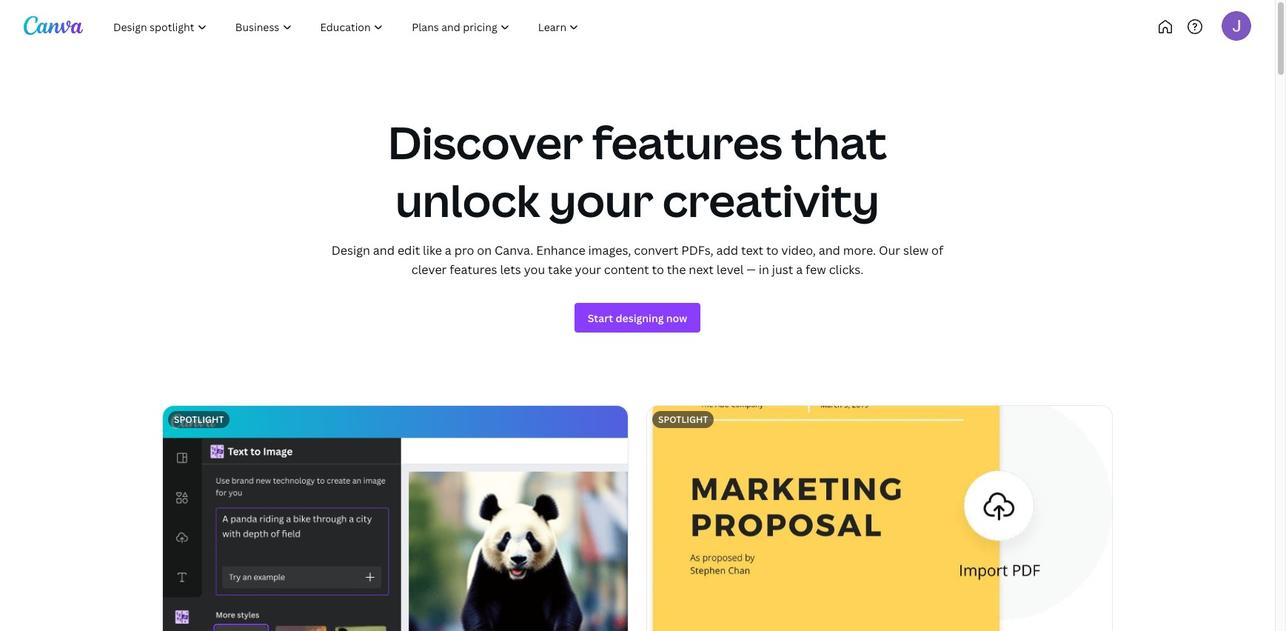 Task type: locate. For each thing, give the bounding box(es) containing it.
0 horizontal spatial features
[[450, 261, 497, 278]]

0 vertical spatial to
[[767, 242, 779, 259]]

discover features that unlock your creativity
[[388, 112, 887, 230]]

your up images,
[[549, 170, 654, 230]]

images,
[[589, 242, 631, 259]]

1 spotlight from the left
[[174, 413, 224, 426]]

enhance
[[536, 242, 586, 259]]

next
[[689, 261, 714, 278]]

your right take
[[575, 261, 601, 278]]

1 horizontal spatial a
[[796, 261, 803, 278]]

2 and from the left
[[819, 242, 841, 259]]

spotlight for 'section01_pdf editor' image at the right
[[658, 413, 708, 426]]

more.
[[843, 242, 876, 259]]

unlock
[[396, 170, 540, 230]]

section01_pdf editor image
[[647, 406, 1113, 631]]

and
[[373, 242, 395, 259], [819, 242, 841, 259]]

to right text
[[767, 242, 779, 259]]

0 vertical spatial a
[[445, 242, 452, 259]]

a right like
[[445, 242, 452, 259]]

take
[[548, 261, 572, 278]]

to
[[767, 242, 779, 259], [652, 261, 664, 278]]

clicks.
[[829, 261, 864, 278]]

1 and from the left
[[373, 242, 395, 259]]

to left the
[[652, 261, 664, 278]]

video,
[[782, 242, 816, 259]]

lets
[[500, 261, 521, 278]]

design and edit like a pro on canva. enhance images, convert pdfs, add text to video, and more. our slew of clever features lets you take your content to the next level — in just a few clicks.
[[332, 242, 944, 278]]

text to image image
[[163, 406, 628, 631]]

edit
[[398, 242, 420, 259]]

0 horizontal spatial spotlight
[[174, 413, 224, 426]]

your
[[549, 170, 654, 230], [575, 261, 601, 278]]

our
[[879, 242, 901, 259]]

0 vertical spatial your
[[549, 170, 654, 230]]

1 vertical spatial features
[[450, 261, 497, 278]]

a left few
[[796, 261, 803, 278]]

features inside design and edit like a pro on canva. enhance images, convert pdfs, add text to video, and more. our slew of clever features lets you take your content to the next level — in just a few clicks.
[[450, 261, 497, 278]]

2 spotlight from the left
[[658, 413, 708, 426]]

spotlight
[[174, 413, 224, 426], [658, 413, 708, 426]]

features
[[593, 112, 783, 173], [450, 261, 497, 278]]

and up few
[[819, 242, 841, 259]]

a
[[445, 242, 452, 259], [796, 261, 803, 278]]

1 vertical spatial your
[[575, 261, 601, 278]]

of
[[932, 242, 944, 259]]

few
[[806, 261, 827, 278]]

your inside discover features that unlock your creativity
[[549, 170, 654, 230]]

1 horizontal spatial and
[[819, 242, 841, 259]]

1 horizontal spatial spotlight
[[658, 413, 708, 426]]

design
[[332, 242, 370, 259]]

the
[[667, 261, 686, 278]]

and left edit
[[373, 242, 395, 259]]

canva.
[[495, 242, 534, 259]]

1 vertical spatial to
[[652, 261, 664, 278]]

add
[[717, 242, 739, 259]]

0 horizontal spatial and
[[373, 242, 395, 259]]

1 horizontal spatial features
[[593, 112, 783, 173]]

just
[[772, 261, 794, 278]]

1 vertical spatial a
[[796, 261, 803, 278]]

creativity
[[663, 170, 880, 230]]

pro
[[455, 242, 474, 259]]

text
[[741, 242, 764, 259]]

0 vertical spatial features
[[593, 112, 783, 173]]



Task type: vqa. For each thing, say whether or not it's contained in the screenshot.
Brand button
no



Task type: describe. For each thing, give the bounding box(es) containing it.
—
[[747, 261, 756, 278]]

pdfs,
[[682, 242, 714, 259]]

level
[[717, 261, 744, 278]]

your inside design and edit like a pro on canva. enhance images, convert pdfs, add text to video, and more. our slew of clever features lets you take your content to the next level — in just a few clicks.
[[575, 261, 601, 278]]

top level navigation element
[[101, 12, 643, 41]]

1 horizontal spatial to
[[767, 242, 779, 259]]

0 horizontal spatial a
[[445, 242, 452, 259]]

discover
[[388, 112, 583, 173]]

spotlight for text to image
[[174, 413, 224, 426]]

on
[[477, 242, 492, 259]]

in
[[759, 261, 770, 278]]

convert
[[634, 242, 679, 259]]

0 horizontal spatial to
[[652, 261, 664, 278]]

features inside discover features that unlock your creativity
[[593, 112, 783, 173]]

clever
[[412, 261, 447, 278]]

like
[[423, 242, 442, 259]]

content
[[604, 261, 649, 278]]

you
[[524, 261, 545, 278]]

slew
[[904, 242, 929, 259]]

that
[[792, 112, 887, 173]]



